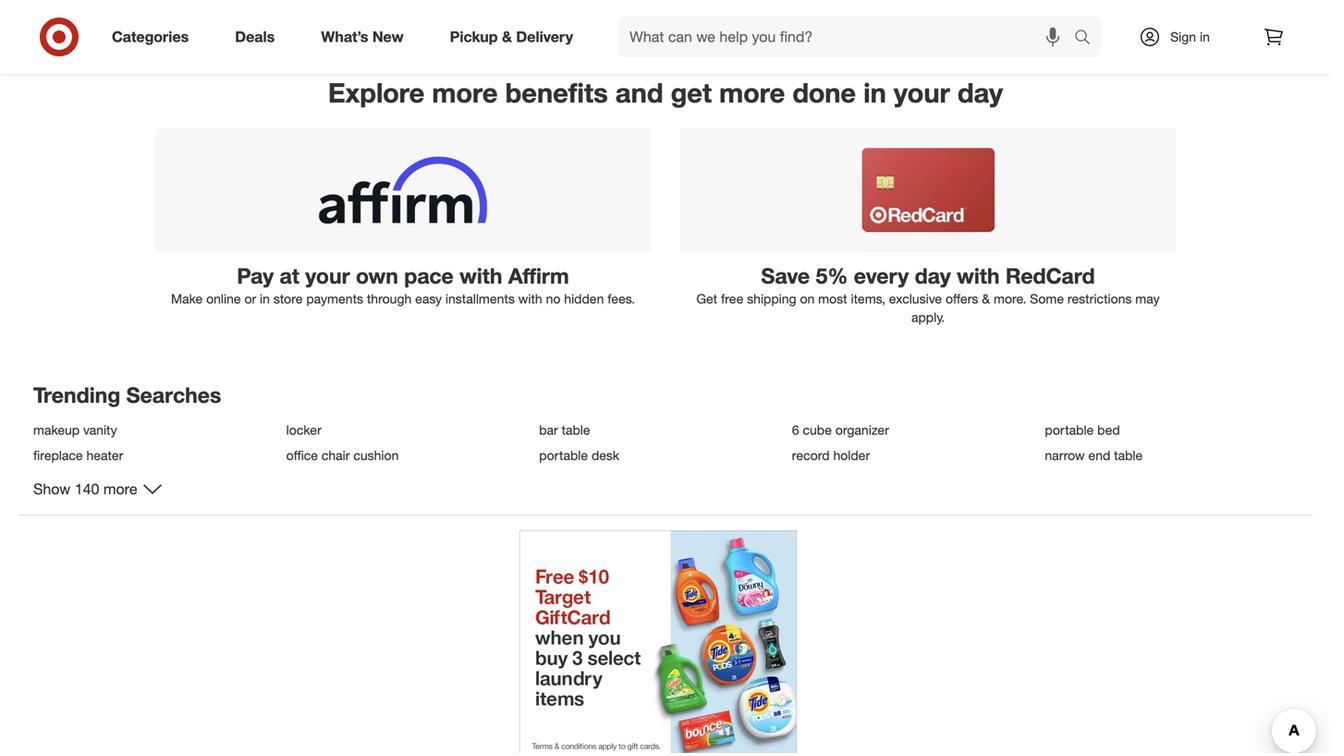 Task type: describe. For each thing, give the bounding box(es) containing it.
fees.
[[608, 291, 635, 307]]

2 by from the left
[[1111, 0, 1127, 7]]

show 140 more
[[33, 481, 138, 499]]

search
[[1067, 30, 1111, 48]]

items,
[[851, 291, 886, 307]]

cushion
[[354, 448, 399, 464]]

restrictions
[[1068, 291, 1133, 307]]

record holder
[[793, 448, 871, 464]]

portable for desk
[[539, 448, 588, 464]]

vanity
[[83, 422, 117, 439]]

0 horizontal spatial with
[[460, 263, 503, 289]]

store
[[274, 291, 303, 307]]

record
[[793, 448, 830, 464]]

benefits
[[506, 76, 608, 109]]

hidden
[[565, 291, 604, 307]]

organizer
[[836, 422, 890, 439]]

1 horizontal spatial more
[[432, 76, 498, 109]]

sign
[[1171, 29, 1197, 45]]

make
[[171, 291, 203, 307]]

end
[[1089, 448, 1111, 464]]

modern
[[871, 0, 923, 7]]

save
[[762, 263, 810, 289]]

sign in link
[[1124, 17, 1239, 57]]

some
[[1031, 291, 1065, 307]]

on
[[801, 291, 815, 307]]

bar
[[539, 422, 558, 439]]

fireplace heater link
[[33, 448, 275, 464]]

apply.
[[912, 309, 945, 325]]

heater
[[86, 448, 123, 464]]

makeup
[[33, 422, 80, 439]]

pickup & delivery
[[450, 28, 574, 46]]

bar table link
[[539, 422, 781, 439]]

what's new link
[[305, 17, 427, 57]]

portable bed link
[[1046, 422, 1288, 439]]

your inside 'pay at your own pace with affirm make online or in store payments through easy installments with no hidden fees.'
[[305, 263, 350, 289]]

0 vertical spatial table
[[562, 422, 591, 439]]

express yourself by mixing modern & traditional furniture styles by shea mcgee. link
[[675, 0, 1221, 43]]

explore more benefits and get more done in your day
[[328, 76, 1004, 109]]

get
[[671, 76, 712, 109]]

bed
[[1098, 422, 1121, 439]]

chair
[[322, 448, 350, 464]]

styles
[[1069, 0, 1107, 7]]

pay
[[237, 263, 274, 289]]

6
[[793, 422, 800, 439]]

deals link
[[219, 17, 298, 57]]

portable for bed
[[1046, 422, 1094, 439]]

portable desk
[[539, 448, 620, 464]]

1 by from the left
[[803, 0, 819, 7]]

through
[[367, 291, 412, 307]]

redcard
[[1006, 263, 1096, 289]]

portable desk link
[[539, 448, 781, 464]]

mixing
[[823, 0, 867, 7]]

trending
[[33, 382, 121, 408]]

locker link
[[286, 422, 528, 439]]

or
[[245, 291, 256, 307]]

narrow end table
[[1046, 448, 1143, 464]]

search button
[[1067, 17, 1111, 61]]

done
[[793, 76, 857, 109]]

narrow end table link
[[1046, 448, 1288, 464]]

holder
[[834, 448, 871, 464]]

makeup vanity
[[33, 422, 117, 439]]

explore
[[328, 76, 425, 109]]

makeup vanity link
[[33, 422, 275, 439]]

5%
[[816, 263, 849, 289]]

may
[[1136, 291, 1161, 307]]

1 horizontal spatial day
[[958, 76, 1004, 109]]

pickup
[[450, 28, 498, 46]]

office chair cushion link
[[286, 448, 528, 464]]

1 horizontal spatial table
[[1115, 448, 1143, 464]]

most
[[819, 291, 848, 307]]

locker
[[286, 422, 322, 439]]

deals
[[235, 28, 275, 46]]

portable bed fireplace heater
[[33, 422, 1121, 464]]



Task type: locate. For each thing, give the bounding box(es) containing it.
what's new
[[321, 28, 404, 46]]

0 horizontal spatial table
[[562, 422, 591, 439]]

table
[[562, 422, 591, 439], [1115, 448, 1143, 464]]

1 horizontal spatial portable
[[1046, 422, 1094, 439]]

6 cube organizer
[[793, 422, 890, 439]]

1 vertical spatial table
[[1115, 448, 1143, 464]]

more down 'pickup'
[[432, 76, 498, 109]]

express yourself by mixing modern & traditional furniture styles by shea mcgee.
[[690, 0, 1165, 24]]

portable
[[1046, 422, 1094, 439], [539, 448, 588, 464]]

in
[[1201, 29, 1211, 45], [864, 76, 887, 109], [260, 291, 270, 307]]

2 vertical spatial &
[[983, 291, 991, 307]]

1 vertical spatial day
[[915, 263, 952, 289]]

fireplace
[[33, 448, 83, 464]]

no
[[546, 291, 561, 307]]

own
[[356, 263, 399, 289]]

portable down bar table
[[539, 448, 588, 464]]

by
[[803, 0, 819, 7], [1111, 0, 1127, 7]]

desk
[[592, 448, 620, 464]]

& inside express yourself by mixing modern & traditional furniture styles by shea mcgee.
[[927, 0, 936, 7]]

at
[[280, 263, 300, 289]]

pay at your own pace with affirm make online or in store payments through easy installments with no hidden fees.
[[171, 263, 635, 307]]

trending searches
[[33, 382, 221, 408]]

with left no
[[519, 291, 543, 307]]

bar table
[[539, 422, 591, 439]]

by left shea
[[1111, 0, 1127, 7]]

more right the 140
[[103, 481, 138, 499]]

advertisement region
[[520, 531, 797, 754]]

0 vertical spatial &
[[927, 0, 936, 7]]

in right "done" on the right top of the page
[[864, 76, 887, 109]]

0 horizontal spatial your
[[305, 263, 350, 289]]

day inside save 5% every day with redcard get free shipping on most items, exclusive offers & more. some restrictions may apply.
[[915, 263, 952, 289]]

and
[[616, 76, 664, 109]]

more inside button
[[103, 481, 138, 499]]

portable inside portable bed fireplace heater
[[1046, 422, 1094, 439]]

traditional
[[940, 0, 1006, 7]]

sign in
[[1171, 29, 1211, 45]]

with
[[460, 263, 503, 289], [957, 263, 1000, 289], [519, 291, 543, 307]]

0 horizontal spatial more
[[103, 481, 138, 499]]

more.
[[994, 291, 1027, 307]]

0 vertical spatial in
[[1201, 29, 1211, 45]]

more right get
[[720, 76, 786, 109]]

installments
[[446, 291, 515, 307]]

in right 'or'
[[260, 291, 270, 307]]

table right end
[[1115, 448, 1143, 464]]

exclusive
[[890, 291, 943, 307]]

show
[[33, 481, 71, 499]]

new
[[373, 28, 404, 46]]

1 horizontal spatial with
[[519, 291, 543, 307]]

0 horizontal spatial day
[[915, 263, 952, 289]]

2 horizontal spatial with
[[957, 263, 1000, 289]]

140
[[75, 481, 99, 499]]

day
[[958, 76, 1004, 109], [915, 263, 952, 289]]

record holder link
[[793, 448, 1035, 464]]

1 horizontal spatial &
[[927, 0, 936, 7]]

categories
[[112, 28, 189, 46]]

day up exclusive
[[915, 263, 952, 289]]

1 vertical spatial in
[[864, 76, 887, 109]]

0 horizontal spatial in
[[260, 291, 270, 307]]

2 horizontal spatial &
[[983, 291, 991, 307]]

furniture
[[1010, 0, 1065, 7]]

searches
[[126, 382, 221, 408]]

shea
[[1131, 0, 1165, 7]]

1 horizontal spatial in
[[864, 76, 887, 109]]

your up payments
[[305, 263, 350, 289]]

0 vertical spatial day
[[958, 76, 1004, 109]]

get
[[697, 291, 718, 307]]

0 vertical spatial portable
[[1046, 422, 1094, 439]]

with up the offers
[[957, 263, 1000, 289]]

& right modern
[[927, 0, 936, 7]]

0 horizontal spatial portable
[[539, 448, 588, 464]]

easy
[[415, 291, 442, 307]]

0 horizontal spatial by
[[803, 0, 819, 7]]

with up installments
[[460, 263, 503, 289]]

every
[[854, 263, 910, 289]]

1 vertical spatial your
[[305, 263, 350, 289]]

delivery
[[517, 28, 574, 46]]

1 horizontal spatial by
[[1111, 0, 1127, 7]]

by left mixing
[[803, 0, 819, 7]]

narrow
[[1046, 448, 1085, 464]]

1 vertical spatial &
[[502, 28, 512, 46]]

pace
[[404, 263, 454, 289]]

what's
[[321, 28, 369, 46]]

1 horizontal spatial your
[[894, 76, 951, 109]]

pickup & delivery link
[[434, 17, 597, 57]]

portable up narrow
[[1046, 422, 1094, 439]]

day down express yourself by mixing modern & traditional furniture styles by shea mcgee. "link"
[[958, 76, 1004, 109]]

0 horizontal spatial &
[[502, 28, 512, 46]]

& right 'pickup'
[[502, 28, 512, 46]]

1 vertical spatial portable
[[539, 448, 588, 464]]

2 horizontal spatial more
[[720, 76, 786, 109]]

2 horizontal spatial in
[[1201, 29, 1211, 45]]

categories link
[[96, 17, 212, 57]]

affirm
[[509, 263, 570, 289]]

show 140 more button
[[33, 478, 164, 500]]

yourself
[[747, 0, 799, 7]]

free
[[721, 291, 744, 307]]

your down express yourself by mixing modern & traditional furniture styles by shea mcgee. "link"
[[894, 76, 951, 109]]

payments
[[306, 291, 364, 307]]

& right the offers
[[983, 291, 991, 307]]

with inside save 5% every day with redcard get free shipping on most items, exclusive offers & more. some restrictions may apply.
[[957, 263, 1000, 289]]

0 vertical spatial your
[[894, 76, 951, 109]]

What can we help you find? suggestions appear below search field
[[619, 17, 1079, 57]]

online
[[206, 291, 241, 307]]

table up portable desk
[[562, 422, 591, 439]]

&
[[927, 0, 936, 7], [502, 28, 512, 46], [983, 291, 991, 307]]

in right sign
[[1201, 29, 1211, 45]]

express
[[690, 0, 743, 7]]

2 vertical spatial in
[[260, 291, 270, 307]]

office chair cushion
[[286, 448, 399, 464]]

shipping
[[748, 291, 797, 307]]

cube
[[803, 422, 832, 439]]

save 5% every day with redcard get free shipping on most items, exclusive offers & more. some restrictions may apply.
[[697, 263, 1161, 325]]

office
[[286, 448, 318, 464]]

& inside save 5% every day with redcard get free shipping on most items, exclusive offers & more. some restrictions may apply.
[[983, 291, 991, 307]]

offers
[[946, 291, 979, 307]]

in inside 'pay at your own pace with affirm make online or in store payments through easy installments with no hidden fees.'
[[260, 291, 270, 307]]

mcgee.
[[690, 6, 742, 24]]



Task type: vqa. For each thing, say whether or not it's contained in the screenshot.
fireplace heater link
yes



